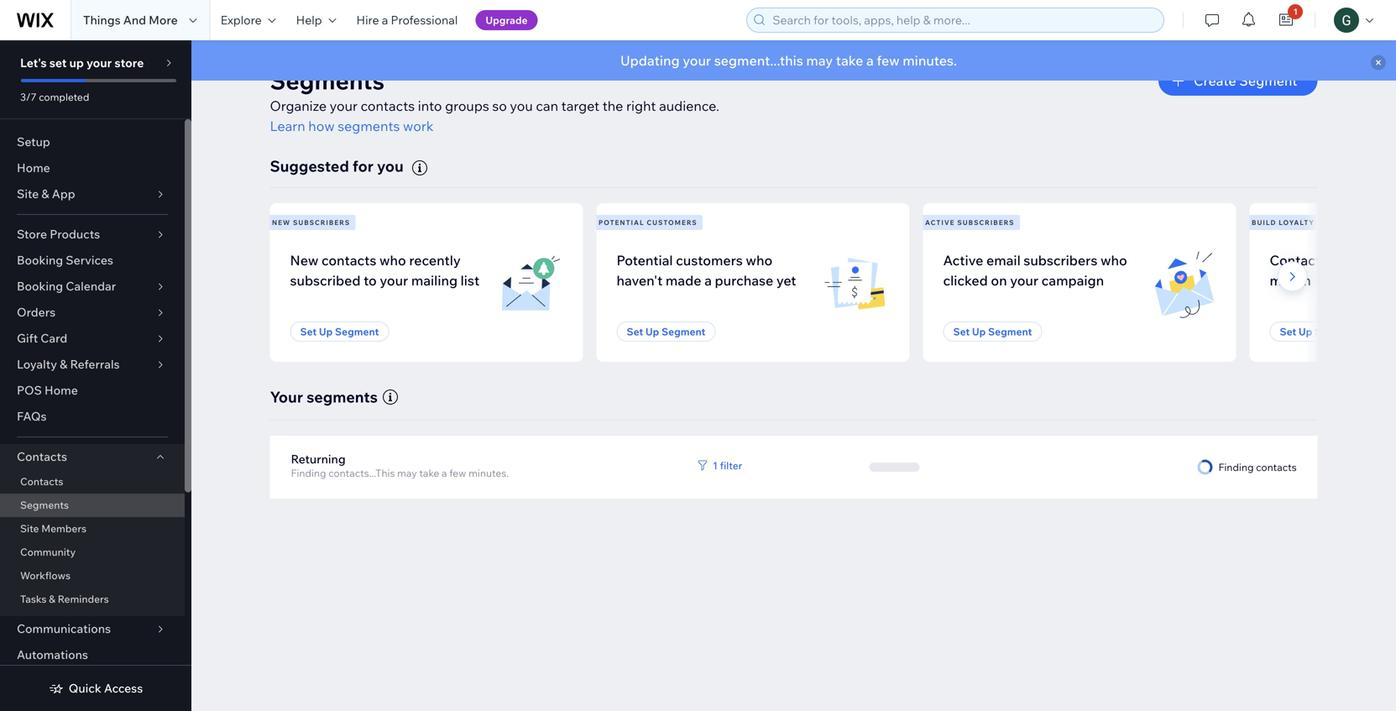 Task type: locate. For each thing, give the bounding box(es) containing it.
segments inside segments organize your contacts into groups so you can target the right audience. learn how segments work
[[270, 66, 385, 95]]

2 set up segment button from the left
[[617, 322, 716, 342]]

list
[[267, 203, 1397, 362]]

1 set up segment button from the left
[[290, 322, 389, 342]]

2 set from the left
[[627, 326, 644, 338]]

who up purchase
[[746, 252, 773, 269]]

0 vertical spatial loyalty
[[1280, 218, 1315, 227]]

new
[[272, 218, 291, 227], [290, 252, 319, 269]]

contacts
[[1271, 252, 1328, 269], [17, 449, 67, 464], [20, 475, 63, 488]]

loyalty inside "list"
[[1280, 218, 1315, 227]]

new contacts who recently subscribed to your mailing list
[[290, 252, 480, 289]]

may for contacts...this
[[397, 467, 417, 479]]

0 horizontal spatial may
[[397, 467, 417, 479]]

1 horizontal spatial minutes.
[[903, 52, 958, 69]]

0 horizontal spatial 1
[[713, 459, 718, 472]]

set up segment button for subscribed
[[290, 322, 389, 342]]

your inside new contacts who recently subscribed to your mailing list
[[380, 272, 408, 289]]

site for site & app
[[17, 186, 39, 201]]

1 vertical spatial minutes.
[[469, 467, 509, 479]]

0 vertical spatial active
[[926, 218, 956, 227]]

contacts for finding
[[1257, 461, 1297, 474]]

4 set from the left
[[1281, 326, 1297, 338]]

segment right create
[[1240, 72, 1298, 89]]

1 filter button
[[696, 458, 743, 473]]

birth
[[1372, 252, 1397, 269]]

3 who from the left
[[1101, 252, 1128, 269]]

set up segment down on
[[954, 326, 1033, 338]]

1 vertical spatial contacts
[[322, 252, 377, 269]]

3 set from the left
[[954, 326, 970, 338]]

0 vertical spatial segments
[[338, 118, 400, 134]]

0 vertical spatial contacts
[[1271, 252, 1328, 269]]

contacts inside dropdown button
[[17, 449, 67, 464]]

booking up orders in the left of the page
[[17, 279, 63, 294]]

1 vertical spatial new
[[290, 252, 319, 269]]

who for purchase
[[746, 252, 773, 269]]

0 vertical spatial may
[[807, 52, 833, 69]]

active inside "active email subscribers who clicked on your campaign"
[[944, 252, 984, 269]]

quick access
[[69, 681, 143, 696]]

segments link
[[0, 494, 185, 517]]

active email subscribers who clicked on your campaign
[[944, 252, 1128, 289]]

who inside new contacts who recently subscribed to your mailing list
[[380, 252, 406, 269]]

potential customers who haven't made a purchase yet
[[617, 252, 797, 289]]

0 vertical spatial customers
[[647, 218, 698, 227]]

minutes. inside returning finding contacts...this may take a few minutes.
[[469, 467, 509, 479]]

more
[[149, 13, 178, 27]]

1 vertical spatial may
[[397, 467, 417, 479]]

set up segment button down contacts with a birth
[[1271, 322, 1370, 342]]

segments right your
[[307, 387, 378, 406]]

things and more
[[83, 13, 178, 27]]

1 horizontal spatial you
[[510, 97, 533, 114]]

loyalty
[[1280, 218, 1315, 227], [17, 357, 57, 372]]

customers for potential customers
[[647, 218, 698, 227]]

your up learn how segments work button at the left top
[[330, 97, 358, 114]]

let's set up your store
[[20, 55, 144, 70]]

subscribers up email at the right top
[[958, 218, 1015, 227]]

& left app
[[41, 186, 49, 201]]

3 up from the left
[[973, 326, 986, 338]]

potential inside potential customers who haven't made a purchase yet
[[617, 252, 673, 269]]

you
[[510, 97, 533, 114], [377, 157, 404, 176]]

automations link
[[0, 643, 185, 669]]

contacts down build loyalty
[[1271, 252, 1328, 269]]

subscribers inside "active email subscribers who clicked on your campaign"
[[1024, 252, 1098, 269]]

0 horizontal spatial subscribers
[[293, 218, 350, 227]]

site members link
[[0, 517, 185, 541]]

1 booking from the top
[[17, 253, 63, 268]]

quick access button
[[49, 681, 143, 696]]

& inside 'dropdown button'
[[41, 186, 49, 201]]

3 set up segment from the left
[[954, 326, 1033, 338]]

set up segment button down on
[[944, 322, 1043, 342]]

customers inside potential customers who haven't made a purchase yet
[[676, 252, 743, 269]]

gift card button
[[0, 326, 185, 352]]

0 vertical spatial &
[[41, 186, 49, 201]]

site left app
[[17, 186, 39, 201]]

returning finding contacts...this may take a few minutes.
[[291, 452, 509, 479]]

1 vertical spatial segments
[[20, 499, 69, 512]]

booking services
[[17, 253, 113, 268]]

0 vertical spatial few
[[877, 52, 900, 69]]

segment for new contacts who recently subscribed to your mailing list
[[335, 326, 379, 338]]

segment down on
[[989, 326, 1033, 338]]

2 vertical spatial contacts
[[20, 475, 63, 488]]

list containing new contacts who recently subscribed to your mailing list
[[267, 203, 1397, 362]]

take inside returning finding contacts...this may take a few minutes.
[[419, 467, 440, 479]]

1 horizontal spatial who
[[746, 252, 773, 269]]

0 horizontal spatial take
[[419, 467, 440, 479]]

subscribers up the campaign on the right of the page
[[1024, 252, 1098, 269]]

who for your
[[380, 252, 406, 269]]

take inside alert
[[836, 52, 864, 69]]

minutes. inside alert
[[903, 52, 958, 69]]

may inside returning finding contacts...this may take a few minutes.
[[397, 467, 417, 479]]

communications button
[[0, 617, 185, 643]]

pos home
[[17, 383, 78, 398]]

1 horizontal spatial subscribers
[[958, 218, 1015, 227]]

set up segment button down made
[[617, 322, 716, 342]]

1 vertical spatial booking
[[17, 279, 63, 294]]

segments up organize on the top left of page
[[270, 66, 385, 95]]

finding inside returning finding contacts...this may take a few minutes.
[[291, 467, 326, 479]]

contacts down the faqs
[[17, 449, 67, 464]]

0 vertical spatial you
[[510, 97, 533, 114]]

your
[[270, 387, 303, 406]]

who up the campaign on the right of the page
[[1101, 252, 1128, 269]]

& inside dropdown button
[[60, 357, 68, 372]]

segments
[[338, 118, 400, 134], [307, 387, 378, 406]]

who left the recently
[[380, 252, 406, 269]]

a
[[382, 13, 388, 27], [867, 52, 874, 69], [1361, 252, 1369, 269], [705, 272, 712, 289], [442, 467, 447, 479]]

4 set up segment from the left
[[1281, 326, 1359, 338]]

segment...this
[[715, 52, 804, 69]]

up down subscribed
[[319, 326, 333, 338]]

up down contacts with a birth
[[1299, 326, 1313, 338]]

1 set from the left
[[300, 326, 317, 338]]

segment for active email subscribers who clicked on your campaign
[[989, 326, 1033, 338]]

0 vertical spatial potential
[[599, 218, 645, 227]]

customers up made
[[676, 252, 743, 269]]

2 who from the left
[[746, 252, 773, 269]]

3 set up segment button from the left
[[944, 322, 1043, 342]]

1 horizontal spatial take
[[836, 52, 864, 69]]

subscribers for email
[[958, 218, 1015, 227]]

learn
[[270, 118, 306, 134]]

home down setup at the left of page
[[17, 160, 50, 175]]

set up segment down made
[[627, 326, 706, 338]]

contacts up the site members
[[20, 475, 63, 488]]

2 vertical spatial contacts
[[1257, 461, 1297, 474]]

segment
[[1240, 72, 1298, 89], [335, 326, 379, 338], [662, 326, 706, 338], [989, 326, 1033, 338], [1315, 326, 1359, 338]]

1 up from the left
[[319, 326, 333, 338]]

orders button
[[0, 300, 185, 326]]

you inside segments organize your contacts into groups so you can target the right audience. learn how segments work
[[510, 97, 533, 114]]

with
[[1331, 252, 1358, 269]]

segments up 'for' at left
[[338, 118, 400, 134]]

segments up the site members
[[20, 499, 69, 512]]

segments for segments organize your contacts into groups so you can target the right audience. learn how segments work
[[270, 66, 385, 95]]

set for potential customers who haven't made a purchase yet
[[627, 326, 644, 338]]

booking calendar button
[[0, 274, 185, 300]]

0 horizontal spatial minutes.
[[469, 467, 509, 479]]

0 horizontal spatial you
[[377, 157, 404, 176]]

1 vertical spatial 1
[[713, 459, 718, 472]]

set up segment down subscribed
[[300, 326, 379, 338]]

up down haven't
[[646, 326, 660, 338]]

yet
[[777, 272, 797, 289]]

and
[[123, 13, 146, 27]]

may right contacts...this
[[397, 467, 417, 479]]

& for tasks
[[49, 593, 55, 606]]

segments inside segments link
[[20, 499, 69, 512]]

site members
[[20, 522, 87, 535]]

0 vertical spatial new
[[272, 218, 291, 227]]

card
[[41, 331, 67, 346]]

your right the to
[[380, 272, 408, 289]]

segment down made
[[662, 326, 706, 338]]

0 vertical spatial site
[[17, 186, 39, 201]]

customers up potential customers who haven't made a purchase yet
[[647, 218, 698, 227]]

tasks & reminders
[[20, 593, 109, 606]]

active for active subscribers
[[926, 218, 956, 227]]

few
[[877, 52, 900, 69], [450, 467, 467, 479]]

& for site
[[41, 186, 49, 201]]

campaign
[[1042, 272, 1105, 289]]

0 vertical spatial 1
[[1294, 6, 1298, 17]]

a inside alert
[[867, 52, 874, 69]]

0 horizontal spatial few
[[450, 467, 467, 479]]

& for loyalty
[[60, 357, 68, 372]]

segment down contacts with a birth
[[1315, 326, 1359, 338]]

contacts
[[361, 97, 415, 114], [322, 252, 377, 269], [1257, 461, 1297, 474]]

returning
[[291, 452, 346, 466]]

booking down store
[[17, 253, 63, 268]]

1 filter
[[713, 459, 743, 472]]

segment down the to
[[335, 326, 379, 338]]

1 vertical spatial few
[[450, 467, 467, 479]]

may inside alert
[[807, 52, 833, 69]]

1 horizontal spatial 1
[[1294, 6, 1298, 17]]

on
[[992, 272, 1008, 289]]

booking for booking calendar
[[17, 279, 63, 294]]

booking calendar
[[17, 279, 116, 294]]

0 horizontal spatial loyalty
[[17, 357, 57, 372]]

products
[[50, 227, 100, 242]]

you right the so
[[510, 97, 533, 114]]

1 who from the left
[[380, 252, 406, 269]]

things
[[83, 13, 121, 27]]

1 vertical spatial &
[[60, 357, 68, 372]]

& right 'tasks'
[[49, 593, 55, 606]]

set up segment down contacts with a birth
[[1281, 326, 1359, 338]]

0 horizontal spatial segments
[[20, 499, 69, 512]]

potential customers
[[599, 218, 698, 227]]

booking inside dropdown button
[[17, 279, 63, 294]]

calendar
[[66, 279, 116, 294]]

1 horizontal spatial loyalty
[[1280, 218, 1315, 227]]

new down suggested
[[272, 218, 291, 227]]

loyalty right build
[[1280, 218, 1315, 227]]

few inside returning finding contacts...this may take a few minutes.
[[450, 467, 467, 479]]

0 vertical spatial minutes.
[[903, 52, 958, 69]]

professional
[[391, 13, 458, 27]]

subscribers for contacts
[[293, 218, 350, 227]]

0 vertical spatial home
[[17, 160, 50, 175]]

2 up from the left
[[646, 326, 660, 338]]

your segments
[[270, 387, 378, 406]]

site up community
[[20, 522, 39, 535]]

a inside returning finding contacts...this may take a few minutes.
[[442, 467, 447, 479]]

0 horizontal spatial who
[[380, 252, 406, 269]]

2 set up segment from the left
[[627, 326, 706, 338]]

app
[[52, 186, 75, 201]]

2 booking from the top
[[17, 279, 63, 294]]

up down clicked in the top right of the page
[[973, 326, 986, 338]]

booking for booking services
[[17, 253, 63, 268]]

who inside potential customers who haven't made a purchase yet
[[746, 252, 773, 269]]

home down loyalty & referrals
[[45, 383, 78, 398]]

segments for segments
[[20, 499, 69, 512]]

contacts for contacts dropdown button
[[17, 449, 67, 464]]

2 horizontal spatial who
[[1101, 252, 1128, 269]]

groups
[[445, 97, 490, 114]]

haven't
[[617, 272, 663, 289]]

1 vertical spatial loyalty
[[17, 357, 57, 372]]

customers
[[647, 218, 698, 227], [676, 252, 743, 269]]

set
[[300, 326, 317, 338], [627, 326, 644, 338], [954, 326, 970, 338], [1281, 326, 1297, 338]]

set up segment
[[300, 326, 379, 338], [627, 326, 706, 338], [954, 326, 1033, 338], [1281, 326, 1359, 338]]

site
[[17, 186, 39, 201], [20, 522, 39, 535]]

1 vertical spatial contacts
[[17, 449, 67, 464]]

who
[[380, 252, 406, 269], [746, 252, 773, 269], [1101, 252, 1128, 269]]

1 horizontal spatial finding
[[1219, 461, 1255, 474]]

a for potential customers who haven't made a purchase yet
[[705, 272, 712, 289]]

pos home link
[[0, 378, 185, 404]]

home
[[17, 160, 50, 175], [45, 383, 78, 398]]

faqs link
[[0, 404, 185, 430]]

referrals
[[70, 357, 120, 372]]

new inside new contacts who recently subscribed to your mailing list
[[290, 252, 319, 269]]

finding
[[1219, 461, 1255, 474], [291, 467, 326, 479]]

0 vertical spatial take
[[836, 52, 864, 69]]

1 vertical spatial site
[[20, 522, 39, 535]]

few inside alert
[[877, 52, 900, 69]]

1 horizontal spatial segments
[[270, 66, 385, 95]]

organize
[[270, 97, 327, 114]]

contacts inside new contacts who recently subscribed to your mailing list
[[322, 252, 377, 269]]

new for new subscribers
[[272, 218, 291, 227]]

may right segment...this
[[807, 52, 833, 69]]

&
[[41, 186, 49, 201], [60, 357, 68, 372], [49, 593, 55, 606]]

subscribers down suggested
[[293, 218, 350, 227]]

2 horizontal spatial subscribers
[[1024, 252, 1098, 269]]

up
[[319, 326, 333, 338], [646, 326, 660, 338], [973, 326, 986, 338], [1299, 326, 1313, 338]]

set down contacts with a birth
[[1281, 326, 1297, 338]]

set up segment for clicked
[[954, 326, 1033, 338]]

site inside 'dropdown button'
[[17, 186, 39, 201]]

1 vertical spatial customers
[[676, 252, 743, 269]]

set up segment button down subscribed
[[290, 322, 389, 342]]

0 vertical spatial booking
[[17, 253, 63, 268]]

contacts inside segments organize your contacts into groups so you can target the right audience. learn how segments work
[[361, 97, 415, 114]]

take
[[836, 52, 864, 69], [419, 467, 440, 479]]

set up segment button
[[290, 322, 389, 342], [617, 322, 716, 342], [944, 322, 1043, 342], [1271, 322, 1370, 342]]

up for clicked
[[973, 326, 986, 338]]

1 vertical spatial home
[[45, 383, 78, 398]]

3/7
[[20, 91, 37, 103]]

2 vertical spatial &
[[49, 593, 55, 606]]

1 vertical spatial take
[[419, 467, 440, 479]]

your right up
[[87, 55, 112, 70]]

set down haven't
[[627, 326, 644, 338]]

minutes.
[[903, 52, 958, 69], [469, 467, 509, 479]]

a for returning finding contacts...this may take a few minutes.
[[442, 467, 447, 479]]

gift
[[17, 331, 38, 346]]

1 vertical spatial active
[[944, 252, 984, 269]]

1 set up segment from the left
[[300, 326, 379, 338]]

set down subscribed
[[300, 326, 317, 338]]

& down card on the left of the page
[[60, 357, 68, 372]]

your right on
[[1011, 272, 1039, 289]]

1 horizontal spatial may
[[807, 52, 833, 69]]

set down clicked in the top right of the page
[[954, 326, 970, 338]]

up for made
[[646, 326, 660, 338]]

you right 'for' at left
[[377, 157, 404, 176]]

contacts inside 'link'
[[20, 475, 63, 488]]

contacts...this
[[329, 467, 395, 479]]

segment for potential customers who haven't made a purchase yet
[[662, 326, 706, 338]]

new up subscribed
[[290, 252, 319, 269]]

1 horizontal spatial few
[[877, 52, 900, 69]]

0 vertical spatial segments
[[270, 66, 385, 95]]

0 vertical spatial contacts
[[361, 97, 415, 114]]

1 vertical spatial potential
[[617, 252, 673, 269]]

your up audience.
[[683, 52, 712, 69]]

0 horizontal spatial finding
[[291, 467, 326, 479]]

a inside potential customers who haven't made a purchase yet
[[705, 272, 712, 289]]

loyalty down gift card
[[17, 357, 57, 372]]

1 button
[[1269, 0, 1306, 40]]



Task type: describe. For each thing, give the bounding box(es) containing it.
1 for 1
[[1294, 6, 1298, 17]]

tasks
[[20, 593, 47, 606]]

recently
[[409, 252, 461, 269]]

orders
[[17, 305, 56, 320]]

may for segment...this
[[807, 52, 833, 69]]

set up segment for subscribed
[[300, 326, 379, 338]]

help
[[296, 13, 322, 27]]

segments inside segments organize your contacts into groups so you can target the right audience. learn how segments work
[[338, 118, 400, 134]]

access
[[104, 681, 143, 696]]

Search for tools, apps, help & more... field
[[768, 8, 1159, 32]]

reminders
[[58, 593, 109, 606]]

learn how segments work button
[[270, 116, 434, 136]]

minutes. for updating your segment...this may take a few minutes.
[[903, 52, 958, 69]]

new subscribers
[[272, 218, 350, 227]]

workflows link
[[0, 564, 185, 588]]

your inside sidebar element
[[87, 55, 112, 70]]

site for site members
[[20, 522, 39, 535]]

1 for 1 filter
[[713, 459, 718, 472]]

minutes. for returning finding contacts...this may take a few minutes.
[[469, 467, 509, 479]]

pos
[[17, 383, 42, 398]]

upgrade button
[[476, 10, 538, 30]]

build
[[1252, 218, 1277, 227]]

updating
[[621, 52, 680, 69]]

set up segment button for clicked
[[944, 322, 1043, 342]]

completed
[[39, 91, 89, 103]]

setup
[[17, 134, 50, 149]]

suggested for you
[[270, 157, 404, 176]]

automations
[[17, 648, 88, 662]]

community
[[20, 546, 76, 559]]

set up segment button for made
[[617, 322, 716, 342]]

new for new contacts who recently subscribed to your mailing list
[[290, 252, 319, 269]]

set up segment for made
[[627, 326, 706, 338]]

3/7 completed
[[20, 91, 89, 103]]

set for active email subscribers who clicked on your campaign
[[954, 326, 970, 338]]

potential for potential customers
[[599, 218, 645, 227]]

few for returning finding contacts...this may take a few minutes.
[[450, 467, 467, 479]]

segment inside create segment button
[[1240, 72, 1298, 89]]

create segment
[[1194, 72, 1298, 89]]

store
[[115, 55, 144, 70]]

to
[[364, 272, 377, 289]]

customers for potential customers who haven't made a purchase yet
[[676, 252, 743, 269]]

home inside 'link'
[[45, 383, 78, 398]]

create segment button
[[1159, 66, 1318, 96]]

set
[[49, 55, 67, 70]]

site & app button
[[0, 181, 185, 207]]

tasks & reminders link
[[0, 588, 185, 612]]

booking services link
[[0, 248, 185, 274]]

loyalty & referrals
[[17, 357, 120, 372]]

quick
[[69, 681, 101, 696]]

email
[[987, 252, 1021, 269]]

how
[[309, 118, 335, 134]]

your inside alert
[[683, 52, 712, 69]]

purchase
[[715, 272, 774, 289]]

hire
[[357, 13, 379, 27]]

active subscribers
[[926, 218, 1015, 227]]

work
[[403, 118, 434, 134]]

1 vertical spatial you
[[377, 157, 404, 176]]

members
[[41, 522, 87, 535]]

store products
[[17, 227, 100, 242]]

contacts link
[[0, 470, 185, 494]]

let's
[[20, 55, 47, 70]]

communications
[[17, 622, 111, 636]]

who inside "active email subscribers who clicked on your campaign"
[[1101, 252, 1128, 269]]

up for subscribed
[[319, 326, 333, 338]]

workflows
[[20, 570, 71, 582]]

right
[[627, 97, 656, 114]]

gift card
[[17, 331, 67, 346]]

subscribed
[[290, 272, 361, 289]]

setup link
[[0, 129, 185, 155]]

contacts for new
[[322, 252, 377, 269]]

contacts inside contacts with a birth
[[1271, 252, 1328, 269]]

your inside segments organize your contacts into groups so you can target the right audience. learn how segments work
[[330, 97, 358, 114]]

up
[[69, 55, 84, 70]]

sidebar element
[[0, 40, 192, 711]]

services
[[66, 253, 113, 268]]

for
[[353, 157, 374, 176]]

a inside contacts with a birth
[[1361, 252, 1369, 269]]

hire a professional link
[[347, 0, 468, 40]]

your inside "active email subscribers who clicked on your campaign"
[[1011, 272, 1039, 289]]

audience.
[[659, 97, 720, 114]]

mailing
[[411, 272, 458, 289]]

active for active email subscribers who clicked on your campaign
[[944, 252, 984, 269]]

site & app
[[17, 186, 75, 201]]

set for new contacts who recently subscribed to your mailing list
[[300, 326, 317, 338]]

segments organize your contacts into groups so you can target the right audience. learn how segments work
[[270, 66, 720, 134]]

potential for potential customers who haven't made a purchase yet
[[617, 252, 673, 269]]

4 up from the left
[[1299, 326, 1313, 338]]

create
[[1194, 72, 1237, 89]]

explore
[[221, 13, 262, 27]]

contacts with a birth
[[1271, 252, 1397, 289]]

a for updating your segment...this may take a few minutes.
[[867, 52, 874, 69]]

can
[[536, 97, 559, 114]]

clicked
[[944, 272, 989, 289]]

1 vertical spatial segments
[[307, 387, 378, 406]]

4 set up segment button from the left
[[1271, 322, 1370, 342]]

contacts for contacts 'link'
[[20, 475, 63, 488]]

upgrade
[[486, 14, 528, 26]]

store
[[17, 227, 47, 242]]

few for updating your segment...this may take a few minutes.
[[877, 52, 900, 69]]

take for contacts...this
[[419, 467, 440, 479]]

the
[[603, 97, 624, 114]]

contacts button
[[0, 444, 185, 470]]

target
[[562, 97, 600, 114]]

loyalty inside dropdown button
[[17, 357, 57, 372]]

updating your segment...this may take a few minutes. alert
[[192, 40, 1397, 81]]

finding contacts
[[1219, 461, 1297, 474]]

updating your segment...this may take a few minutes.
[[621, 52, 958, 69]]

filter
[[720, 459, 743, 472]]

build loyalty
[[1252, 218, 1315, 227]]

hire a professional
[[357, 13, 458, 27]]

community link
[[0, 541, 185, 564]]

take for segment...this
[[836, 52, 864, 69]]



Task type: vqa. For each thing, say whether or not it's contained in the screenshot.
manage within the Blog Writer Can write and publish posts. Cannot create or manage categories.
no



